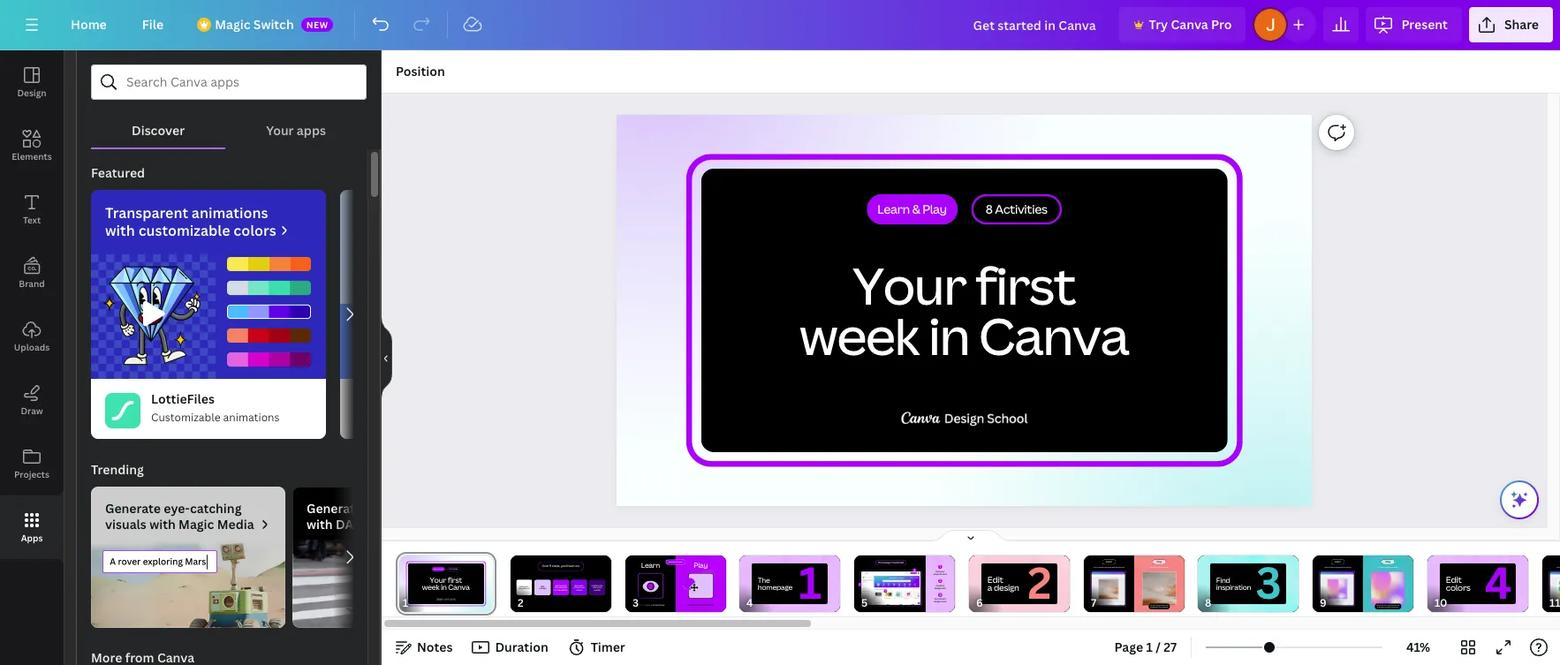 Task type: vqa. For each thing, say whether or not it's contained in the screenshot.
How do I add a new comment to my Canva Doc? dropdown button
no



Task type: locate. For each thing, give the bounding box(es) containing it.
0 vertical spatial here
[[942, 573, 947, 576]]

elements button
[[0, 114, 64, 178]]

videos
[[576, 589, 582, 591]]

2 horizontal spatial edit
[[1446, 574, 1462, 586]]

box
[[1166, 566, 1169, 568]]

try left pro
[[1149, 16, 1168, 33]]

homepage
[[758, 583, 793, 592]]

animations right customizable
[[223, 410, 280, 425]]

colors
[[233, 221, 276, 240], [1446, 582, 1471, 594]]

your up create
[[940, 571, 945, 574]]

animations inside lottiefiles customizable animations
[[223, 410, 280, 425]]

0 horizontal spatial magic
[[179, 516, 214, 533]]

and right photos
[[581, 586, 584, 589]]

1 horizontal spatial try
[[1378, 566, 1380, 568]]

get inspired with elements and templates
[[554, 584, 567, 591]]

and inside get inspired with elements and templates
[[554, 589, 558, 591]]

edit down hide pages image
[[987, 574, 1003, 586]]

0 horizontal spatial your
[[266, 122, 294, 139]]

resize
[[1118, 566, 1121, 568]]

magic inside main menu bar
[[215, 16, 250, 33]]

1 vertical spatial colors
[[1446, 582, 1471, 594]]

your first
[[852, 251, 1075, 320]]

it's time to explore
[[1155, 587, 1164, 591]]

generate inside 'generate realistic images with dall-e'
[[307, 500, 362, 517]]

2 horizontal spatial 3
[[1256, 553, 1282, 612]]

a right create
[[943, 585, 945, 588]]

present
[[1402, 16, 1448, 33]]

1 horizontal spatial graphics
[[1393, 566, 1399, 568]]

position
[[396, 63, 445, 80]]

find for way
[[520, 585, 524, 588]]

design inside the find your projects here create a design here find recent designs here
[[935, 587, 941, 590]]

1 up projects
[[940, 565, 941, 569]]

projects button
[[0, 432, 64, 496]]

inspired
[[559, 584, 566, 587]]

2 generate from the left
[[307, 500, 362, 517]]

0 horizontal spatial how
[[660, 604, 664, 607]]

magic left switch
[[215, 16, 250, 33]]

home link
[[57, 7, 121, 42]]

how right watch
[[1104, 566, 1107, 568]]

0 horizontal spatial generate
[[105, 500, 161, 517]]

1 vertical spatial how
[[660, 604, 664, 607]]

how inside how t button
[[1557, 566, 1560, 568]]

1 horizontal spatial your
[[940, 571, 945, 574]]

a inside the find your projects here create a design here find recent designs here
[[943, 585, 945, 588]]

1 text from the left
[[1122, 566, 1124, 568]]

find for 3
[[1217, 576, 1231, 585]]

editing
[[1388, 566, 1393, 568]]

generate left e
[[307, 500, 362, 517]]

0 vertical spatial your
[[940, 571, 945, 574]]

edit a design left get
[[539, 585, 546, 590]]

2 graphics from the left
[[1393, 566, 1399, 568]]

graphics right editing
[[1393, 566, 1399, 568]]

generate realistic images with dall-e
[[307, 500, 458, 533]]

and down get
[[554, 589, 558, 591]]

0 horizontal spatial how
[[1325, 566, 1328, 568]]

click and watch how to add, edit and resize text experiment with the text box
[[1093, 566, 1169, 568]]

share button
[[1469, 7, 1553, 42]]

here right designs
[[942, 601, 947, 603]]

3 right inspiration
[[1256, 553, 1282, 612]]

colors left 4
[[1446, 582, 1471, 594]]

1 horizontal spatial your
[[852, 251, 966, 320]]

here up recent
[[942, 587, 946, 590]]

1 horizontal spatial how
[[1104, 566, 1107, 568]]

2 text from the left
[[1163, 566, 1166, 568]]

1 horizontal spatial how
[[1557, 566, 1560, 568]]

time
[[1160, 587, 1163, 589]]

colors right customizable
[[233, 221, 276, 240]]

1 horizontal spatial canva
[[1171, 16, 1208, 33]]

to left add,
[[1107, 566, 1108, 568]]

0 horizontal spatial edit a design
[[539, 585, 546, 590]]

and left 'add'
[[1333, 566, 1335, 568]]

publish
[[594, 589, 600, 591]]

how left t
[[1557, 566, 1560, 568]]

your for around
[[524, 585, 528, 588]]

and right edit
[[1115, 566, 1117, 568]]

how to find and add graphics to a design try adding and editing graphics
[[1325, 566, 1399, 568]]

first
[[975, 251, 1075, 320]]

1 generate from the left
[[105, 500, 161, 517]]

learn
[[641, 561, 660, 570]]

your apps
[[266, 122, 326, 139]]

edit a design down hide pages image
[[987, 574, 1019, 594]]

and inside 'work with photos and videos'
[[581, 586, 584, 589]]

position button
[[389, 57, 452, 86]]

your inside your apps button
[[266, 122, 294, 139]]

magic left media
[[179, 516, 214, 533]]

0 horizontal spatial try
[[1149, 16, 1168, 33]]

it
[[705, 604, 706, 607]]

edit left 4
[[1446, 574, 1462, 586]]

design up recent
[[935, 587, 941, 590]]

trending
[[91, 461, 144, 478]]

1 horizontal spatial magic
[[215, 16, 250, 33]]

animations right transparent
[[192, 203, 268, 223]]

1 right the homepage 1
[[859, 583, 861, 587]]

with down featured on the left top of the page
[[105, 221, 135, 240]]

and
[[1097, 566, 1099, 568], [1115, 566, 1117, 568], [1333, 566, 1335, 568], [1385, 566, 1388, 568], [581, 586, 584, 589], [598, 586, 602, 589], [554, 589, 558, 591], [651, 604, 654, 607], [695, 604, 699, 607]]

way
[[519, 587, 522, 590]]

1 horizontal spatial 2
[[940, 579, 941, 583]]

animations
[[192, 203, 268, 223], [223, 410, 280, 425]]

explore
[[1157, 589, 1164, 591]]

generate down trending
[[105, 500, 161, 517]]

recent
[[939, 598, 946, 601]]

1 horizontal spatial colors
[[1446, 582, 1471, 594]]

2 how from the left
[[1557, 566, 1560, 568]]

and right adding
[[1385, 566, 1388, 568]]

1 vertical spatial magic
[[179, 516, 214, 533]]

duration
[[495, 639, 548, 656]]

your inside the find your projects here create a design here find recent designs here
[[940, 571, 945, 574]]

1 vertical spatial animations
[[223, 410, 280, 425]]

41%
[[1407, 639, 1431, 656]]

0 vertical spatial magic
[[215, 16, 250, 33]]

edit left get
[[541, 585, 544, 588]]

work
[[574, 584, 579, 587]]

magic
[[215, 16, 250, 33], [179, 516, 214, 533]]

0 horizontal spatial 2
[[914, 568, 916, 572]]

0 vertical spatial your
[[266, 122, 294, 139]]

a right 'add'
[[1346, 566, 1347, 568]]

3 up recent
[[939, 593, 941, 597]]

notes
[[417, 639, 453, 656]]

find inside 'find your way around'
[[520, 585, 524, 588]]

Search Canva apps search field
[[126, 65, 331, 99]]

1 horizontal spatial edit
[[987, 574, 1003, 586]]

0 vertical spatial canva
[[1171, 16, 1208, 33]]

find
[[936, 571, 940, 574], [1217, 576, 1231, 585], [520, 585, 524, 588], [935, 598, 939, 601]]

home
[[71, 16, 107, 33]]

your
[[266, 122, 294, 139], [852, 251, 966, 320]]

3 left the find your projects here create a design here find recent designs here
[[885, 589, 887, 593]]

and right "share"
[[598, 586, 602, 589]]

a left video
[[643, 604, 644, 607]]

how t button
[[1542, 556, 1560, 612]]

2 up create
[[940, 579, 941, 583]]

canva assistant image
[[1509, 489, 1530, 511]]

get
[[555, 584, 559, 587]]

1 horizontal spatial generate
[[307, 500, 362, 517]]

graphics right 'add'
[[1338, 566, 1344, 568]]

your for your apps
[[266, 122, 294, 139]]

1 horizontal spatial text
[[1163, 566, 1166, 568]]

edit for 4
[[1446, 574, 1462, 586]]

1 vertical spatial your
[[852, 251, 966, 320]]

main menu bar
[[0, 0, 1560, 50]]

0 horizontal spatial canva
[[979, 301, 1128, 370]]

with right work
[[580, 584, 583, 587]]

0 horizontal spatial your
[[524, 585, 528, 588]]

edit
[[987, 574, 1003, 586], [1446, 574, 1462, 586], [541, 585, 544, 588]]

0 vertical spatial colors
[[233, 221, 276, 240]]

with inside generate eye-catching visuals with magic media
[[149, 516, 176, 533]]

how for how t
[[1557, 566, 1560, 568]]

1 vertical spatial your
[[524, 585, 528, 588]]

0 horizontal spatial graphics
[[1338, 566, 1344, 568]]

0 horizontal spatial colors
[[233, 221, 276, 240]]

with right visuals on the bottom of page
[[149, 516, 176, 533]]

design button
[[0, 50, 64, 114]]

your inside 'find your way around'
[[524, 585, 528, 588]]

try left adding
[[1378, 566, 1380, 568]]

2 left the find your projects here create a design here find recent designs here
[[914, 568, 916, 572]]

your right way on the bottom left of the page
[[524, 585, 528, 588]]

with
[[105, 221, 135, 240], [149, 516, 176, 533], [307, 516, 333, 533], [1158, 566, 1160, 568], [580, 584, 583, 587], [554, 586, 558, 589]]

lottiefiles image
[[105, 393, 140, 429]]

photos
[[574, 586, 580, 589]]

27
[[1164, 639, 1177, 656]]

0 vertical spatial try
[[1149, 16, 1168, 33]]

1 left /
[[1146, 639, 1153, 656]]

magic switch
[[215, 16, 294, 33]]

lottiefiles customizable animations
[[151, 391, 280, 425]]

in
[[928, 301, 969, 370]]

add
[[1336, 566, 1338, 568]]

find your projects here create a design here find recent designs here
[[934, 571, 947, 603]]

colors inside transparent animations with customizable colors
[[233, 221, 276, 240]]

how
[[1104, 566, 1107, 568], [660, 604, 664, 607]]

with left dall- on the bottom left of the page
[[307, 516, 333, 533]]

animations inside transparent animations with customizable colors
[[192, 203, 268, 223]]

collaborate, share and publish
[[591, 584, 603, 591]]

2
[[1028, 553, 1052, 612], [914, 568, 916, 572], [940, 579, 941, 583]]

find inside find inspiration 3
[[1217, 576, 1231, 585]]

how right learn
[[660, 604, 664, 607]]

text right the
[[1163, 566, 1166, 568]]

generate inside generate eye-catching visuals with magic media
[[105, 500, 161, 517]]

1 how from the left
[[1325, 566, 1328, 568]]

find
[[1330, 566, 1332, 568]]

textbox with the sentence, 'a rover exploring mars' over an image of a rover exploring mars image
[[91, 540, 285, 628]]

draw button
[[0, 368, 64, 432]]

and inside collaborate, share and publish
[[598, 586, 602, 589]]

discover button
[[91, 100, 226, 148]]

0 horizontal spatial text
[[1122, 566, 1124, 568]]

your
[[940, 571, 945, 574], [524, 585, 528, 588]]

to down it's
[[1155, 589, 1156, 591]]

edit inside the edit colors
[[1446, 574, 1462, 586]]

2 left click
[[1028, 553, 1052, 612]]

edit for 2
[[987, 574, 1003, 586]]

inspiration
[[1217, 583, 1252, 592]]

here right projects
[[942, 573, 947, 576]]

with inside transparent animations with customizable colors
[[105, 221, 135, 240]]

design down hide pages image
[[994, 582, 1019, 594]]

a
[[1346, 566, 1347, 568], [987, 582, 992, 594], [943, 585, 945, 588], [539, 587, 540, 590], [643, 604, 644, 607]]

text right resize on the bottom right of page
[[1122, 566, 1124, 568]]

with left 'elements' on the left bottom of the page
[[554, 586, 558, 589]]

1 horizontal spatial edit a design
[[987, 574, 1019, 594]]

watch a video and learn how interact and make it happen
[[636, 604, 714, 607]]

how left find
[[1325, 566, 1328, 568]]

edit
[[1112, 566, 1115, 568]]

experiment
[[1150, 566, 1157, 568]]

with inside get inspired with elements and templates
[[554, 586, 558, 589]]

0 vertical spatial animations
[[192, 203, 268, 223]]



Task type: describe. For each thing, give the bounding box(es) containing it.
a right around
[[539, 587, 540, 590]]

adding
[[1381, 566, 1385, 568]]

projects
[[934, 573, 942, 576]]

to right 'add'
[[1344, 566, 1346, 568]]

customizable
[[138, 221, 230, 240]]

week in canva
[[799, 301, 1128, 370]]

uploads button
[[0, 305, 64, 368]]

visuals
[[105, 516, 146, 533]]

0 vertical spatial how
[[1104, 566, 1107, 568]]

an ai-generated picture of a brown teddy bear riding a skateboard on a pedestrian crossing. image
[[292, 540, 487, 628]]

generate eye-catching visuals with magic media
[[105, 500, 254, 533]]

0 horizontal spatial edit
[[541, 585, 544, 588]]

text
[[23, 214, 41, 226]]

2 vertical spatial here
[[942, 601, 947, 603]]

try inside button
[[1149, 16, 1168, 33]]

your apps button
[[226, 100, 367, 148]]

text button
[[0, 178, 64, 241]]

with left the
[[1158, 566, 1160, 568]]

2 horizontal spatial 2
[[1028, 553, 1052, 612]]

interact
[[687, 604, 695, 607]]

add,
[[1109, 566, 1112, 568]]

1 vertical spatial here
[[942, 587, 946, 590]]

Page title text field
[[416, 595, 423, 612]]

generate for visuals
[[105, 500, 161, 517]]

lottiefiles image
[[91, 254, 326, 379]]

week
[[799, 301, 919, 370]]

file
[[142, 16, 164, 33]]

pro
[[1211, 16, 1232, 33]]

hide image
[[381, 315, 392, 400]]

apps button
[[0, 496, 64, 559]]

design
[[17, 87, 46, 99]]

templates
[[558, 589, 567, 591]]

new
[[306, 19, 328, 31]]

draw
[[21, 405, 43, 417]]

brand button
[[0, 241, 64, 305]]

design right 'add'
[[1347, 566, 1351, 568]]

happen
[[707, 604, 714, 607]]

your for here
[[940, 571, 945, 574]]

switch
[[253, 16, 294, 33]]

file button
[[128, 7, 178, 42]]

1 inside button
[[1146, 639, 1153, 656]]

and left learn
[[651, 604, 654, 607]]

magic inside generate eye-catching visuals with magic media
[[179, 516, 214, 533]]

1 vertical spatial try
[[1378, 566, 1380, 568]]

video
[[645, 604, 650, 607]]

1 graphics from the left
[[1338, 566, 1344, 568]]

discover
[[132, 122, 185, 139]]

4
[[1485, 553, 1512, 612]]

the
[[758, 576, 770, 585]]

share
[[1505, 16, 1539, 33]]

elements
[[559, 586, 567, 589]]

edit colors
[[1446, 574, 1471, 594]]

your for your first
[[852, 251, 966, 320]]

find your way around
[[519, 585, 529, 590]]

create
[[936, 585, 943, 588]]

projects
[[14, 468, 49, 481]]

play
[[693, 561, 707, 570]]

design right around
[[540, 587, 546, 590]]

and left make on the bottom left
[[695, 604, 699, 607]]

a right the find your projects here create a design here find recent designs here
[[987, 582, 992, 594]]

e
[[371, 516, 379, 533]]

realistic
[[365, 500, 413, 517]]

it's
[[1155, 587, 1159, 589]]

page
[[1115, 639, 1143, 656]]

customizable
[[151, 410, 221, 425]]

0 horizontal spatial 3
[[885, 589, 887, 593]]

with inside 'work with photos and videos'
[[580, 584, 583, 587]]

to inside it's time to explore
[[1155, 589, 1156, 591]]

transparent
[[105, 203, 188, 223]]

hide pages image
[[929, 529, 1013, 543]]

the
[[1161, 566, 1163, 568]]

catching
[[190, 500, 242, 517]]

learn
[[655, 604, 660, 607]]

click
[[1093, 566, 1096, 568]]

duration button
[[467, 633, 555, 662]]

1 vertical spatial canva
[[979, 301, 1128, 370]]

designs
[[934, 601, 942, 603]]

apps
[[297, 122, 326, 139]]

side panel tab list
[[0, 50, 64, 559]]

eye-
[[164, 500, 190, 517]]

try canva pro
[[1149, 16, 1232, 33]]

lottiefiles
[[151, 391, 215, 407]]

present button
[[1366, 7, 1462, 42]]

and right click
[[1097, 566, 1099, 568]]

transparent animations with customizable colors
[[105, 203, 276, 240]]

uploads
[[14, 341, 50, 353]]

elements
[[12, 150, 52, 163]]

with inside 'generate realistic images with dall-e'
[[307, 516, 333, 533]]

page 1 / 27 button
[[1108, 633, 1184, 662]]

make
[[699, 604, 705, 607]]

share
[[593, 586, 598, 589]]

1 right homepage
[[799, 553, 822, 612]]

brand
[[19, 277, 45, 290]]

find inspiration 3
[[1217, 553, 1282, 612]]

Design title text field
[[959, 7, 1112, 42]]

timer
[[591, 639, 625, 656]]

find for projects
[[936, 571, 940, 574]]

how for how to find and add graphics to a design try adding and editing graphics
[[1325, 566, 1328, 568]]

watch
[[636, 604, 643, 607]]

work with photos and videos
[[574, 584, 584, 591]]

1 horizontal spatial 3
[[939, 593, 941, 597]]

collaborate,
[[591, 584, 603, 587]]

generate for with
[[307, 500, 362, 517]]

featured
[[91, 164, 145, 181]]

the homepage 1
[[758, 553, 822, 612]]

try canva pro button
[[1119, 7, 1246, 42]]

canva inside button
[[1171, 16, 1208, 33]]

media
[[217, 516, 254, 533]]

timer button
[[563, 633, 632, 662]]

wave generator image
[[340, 254, 575, 379]]

to left find
[[1328, 566, 1330, 568]]

apps
[[21, 532, 43, 544]]

/
[[1156, 639, 1161, 656]]

t
[[1560, 566, 1560, 568]]

page 1 image
[[396, 556, 496, 612]]

page 1 / 27
[[1115, 639, 1177, 656]]



